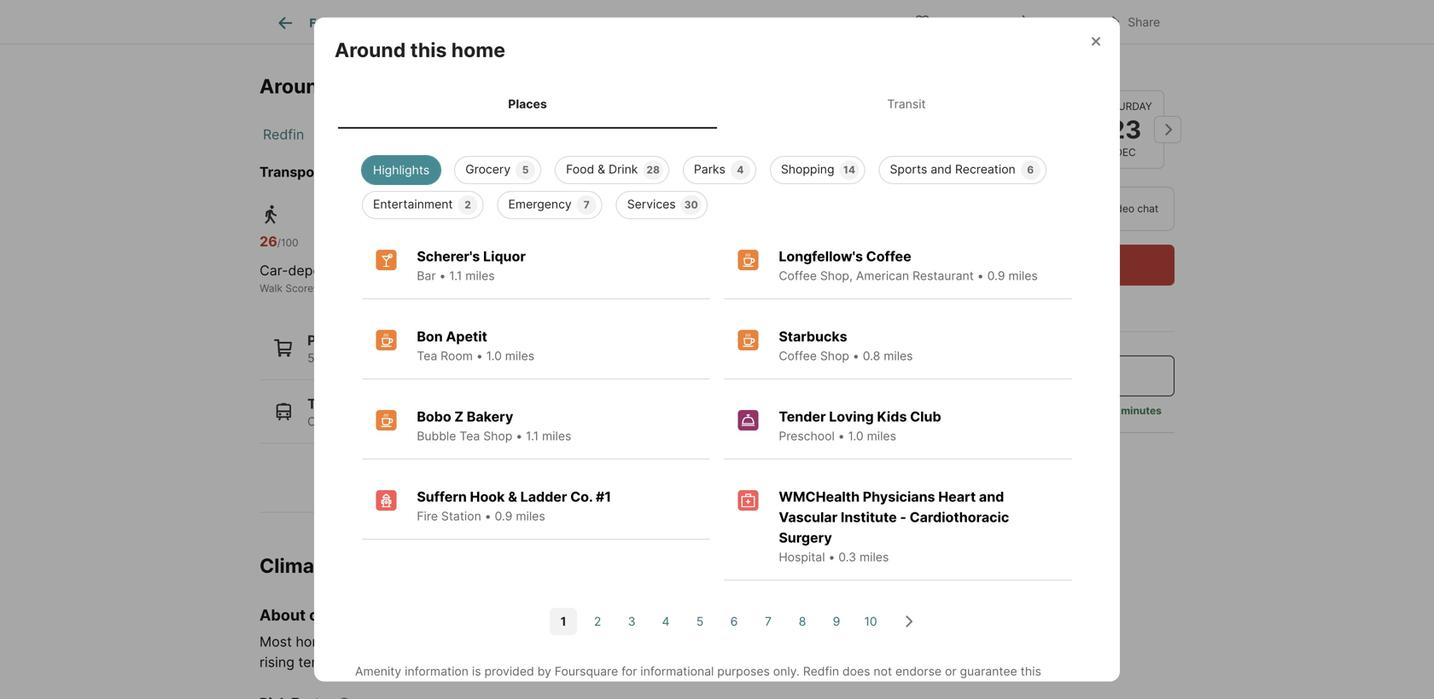 Task type: locate. For each thing, give the bounding box(es) containing it.
shop down starbucks
[[820, 349, 849, 364]]

home inside the around this home element
[[451, 38, 505, 62]]

6 right 5 button at the bottom left of page
[[730, 615, 738, 630]]

around up "redfin" link
[[259, 74, 331, 98]]

miles right 0.3
[[860, 551, 889, 565]]

0 vertical spatial home
[[451, 38, 505, 62]]

• up cancel in the right top of the page
[[977, 269, 984, 283]]

1 vertical spatial by
[[537, 665, 551, 679]]

3 dec from the left
[[1115, 146, 1136, 159]]

3 button
[[618, 609, 645, 636]]

1.1 inside the scherer's liquor bar • 1.1 miles
[[449, 269, 462, 283]]

miles down liquor
[[465, 269, 495, 283]]

1 horizontal spatial climate
[[781, 16, 826, 30]]

rockland right owl,
[[341, 415, 393, 429]]

walk
[[260, 282, 283, 295]]

car-
[[260, 262, 288, 279]]

1 horizontal spatial 2
[[594, 615, 601, 630]]

• inside wmchealth physicians heart and vascular institute - cardiothoracic surgery hospital • 0.3 miles
[[828, 551, 835, 565]]

this right guarantee
[[1021, 665, 1041, 679]]

1 horizontal spatial 1.1
[[526, 429, 539, 444]]

1 vertical spatial climate
[[737, 634, 784, 651]]

1 horizontal spatial 4
[[662, 615, 670, 630]]

american
[[856, 269, 909, 283]]

0 vertical spatial 1.0
[[486, 349, 502, 364]]

1 vertical spatial transit
[[307, 396, 354, 412]]

and left the may on the left bottom
[[575, 634, 599, 651]]

climate up purposes
[[737, 634, 784, 651]]

fire
[[417, 510, 438, 524]]

2 horizontal spatial dec
[[1115, 146, 1136, 159]]

miles down the ladder
[[516, 510, 545, 524]]

around
[[335, 38, 406, 62], [259, 74, 331, 98]]

start
[[997, 449, 1030, 466]]

minutes
[[1121, 405, 1162, 417]]

places tab
[[338, 83, 717, 125]]

and right heart on the right of the page
[[979, 489, 1004, 506]]

investigation
[[674, 683, 746, 697]]

1 vertical spatial 26
[[378, 351, 392, 366]]

car-dependent walk score ®
[[260, 262, 358, 295]]

2 horizontal spatial this
[[1021, 665, 1041, 679]]

schedule tour
[[995, 257, 1087, 274]]

recreation
[[955, 162, 1016, 177]]

6 inside button
[[730, 615, 738, 630]]

climate for climate
[[781, 16, 826, 30]]

6 up tour via video chat list box
[[1027, 164, 1034, 176]]

risks up about climate risks
[[338, 554, 385, 578]]

tender loving kids club preschool • 1.0 miles
[[779, 409, 941, 444]]

1 vertical spatial for
[[749, 683, 765, 697]]

around this home element
[[335, 17, 526, 63]]

places for places 5 groceries, 26 restaurants, 4 parks
[[307, 332, 352, 349]]

• right room at the left of page
[[476, 349, 483, 364]]

sale & tax history
[[575, 16, 673, 30]]

0 vertical spatial 26
[[260, 233, 277, 250]]

restaurants,
[[396, 351, 463, 366]]

0 horizontal spatial redfin
[[263, 126, 304, 143]]

0 horizontal spatial dec
[[946, 146, 967, 159]]

1 vertical spatial 0.9
[[495, 510, 512, 524]]

0 horizontal spatial for
[[621, 665, 637, 679]]

anytime
[[984, 294, 1022, 306]]

transit for transit owl, rockland coaches, shortline hudson
[[307, 396, 354, 412]]

2 right 1 button
[[594, 615, 601, 630]]

0 horizontal spatial 2
[[465, 199, 471, 211]]

coffee inside starbucks coffee shop • 0.8 miles
[[779, 349, 817, 364]]

0 horizontal spatial tea
[[417, 349, 437, 364]]

1.0 down apetit
[[486, 349, 502, 364]]

0 horizontal spatial places
[[307, 332, 352, 349]]

bon apetit tea room • 1.0 miles
[[417, 329, 534, 364]]

26 inside places 5 groceries, 26 restaurants, 4 parks
[[378, 351, 392, 366]]

0 vertical spatial coffee
[[866, 248, 911, 265]]

by inside most homes have some risk of natural disasters, and may be impacted by climate change due to rising temperatures and sea levels.
[[718, 634, 734, 651]]

this down overview
[[410, 38, 447, 62]]

0 vertical spatial 6
[[1027, 164, 1034, 176]]

• left 0.8
[[853, 349, 859, 364]]

• right bar
[[439, 269, 446, 283]]

4 button
[[652, 609, 679, 636]]

risks
[[338, 554, 385, 578], [368, 606, 405, 625]]

wmchealth
[[779, 489, 860, 506]]

5 up impacted
[[696, 615, 704, 630]]

overview tab
[[353, 3, 438, 44]]

shortline
[[453, 415, 507, 429]]

miles inside "longfellow's coffee coffee shop, american restaurant • 0.9 miles"
[[1008, 269, 1038, 283]]

& left tax
[[603, 16, 610, 30]]

1 vertical spatial 4
[[466, 351, 474, 366]]

and down information
[[426, 683, 447, 697]]

climate risks
[[259, 554, 385, 578]]

0 horizontal spatial climate
[[309, 606, 365, 625]]

9 button
[[823, 609, 850, 636]]

5 left z6
[[522, 164, 529, 176]]

2 vertical spatial 4
[[662, 615, 670, 630]]

1 horizontal spatial a
[[1021, 368, 1028, 385]]

0 vertical spatial 7
[[584, 199, 590, 211]]

transit inside transit owl, rockland coaches, shortline hudson
[[307, 396, 354, 412]]

4 inside places 5 groceries, 26 restaurants, 4 parks
[[466, 351, 474, 366]]

1 vertical spatial tab list
[[335, 80, 1099, 129]]

and down some
[[389, 655, 413, 671]]

tab list containing places
[[335, 80, 1099, 129]]

dec down 23
[[1115, 146, 1136, 159]]

risk
[[416, 634, 439, 651]]

shop inside bobo z bakery bubble tea shop • 1.1 miles
[[483, 429, 512, 444]]

transit up "sports"
[[887, 97, 926, 111]]

7
[[584, 199, 590, 211], [765, 615, 772, 630]]

video
[[1108, 203, 1134, 215]]

hook
[[470, 489, 505, 506]]

• inside bon apetit tea room • 1.0 miles
[[476, 349, 483, 364]]

0 vertical spatial for
[[621, 665, 637, 679]]

0 horizontal spatial by
[[537, 665, 551, 679]]

0 horizontal spatial 0.9
[[495, 510, 512, 524]]

1 horizontal spatial home
[[451, 38, 505, 62]]

None button
[[1087, 90, 1164, 169]]

0 vertical spatial redfin
[[263, 126, 304, 143]]

2 vertical spatial coffee
[[779, 349, 817, 364]]

0 vertical spatial places
[[508, 97, 547, 111]]

0 vertical spatial &
[[603, 16, 610, 30]]

1 their from the left
[[618, 683, 644, 697]]

1 vertical spatial redfin
[[803, 665, 839, 679]]

0 horizontal spatial transit
[[307, 396, 354, 412]]

0 vertical spatial climate
[[781, 16, 826, 30]]

104
[[396, 164, 421, 180]]

next image
[[1154, 116, 1181, 143]]

1 horizontal spatial 1.0
[[848, 429, 864, 444]]

0 horizontal spatial 1.1
[[449, 269, 462, 283]]

rockland up yorkshire
[[421, 126, 480, 143]]

around this home up the new
[[259, 74, 430, 98]]

miles right room at the left of page
[[505, 349, 534, 364]]

schedule tour button
[[907, 245, 1175, 286]]

7 right 6 button
[[765, 615, 772, 630]]

transit inside "tab"
[[887, 97, 926, 111]]

scherer's liquor bar • 1.1 miles
[[417, 248, 526, 283]]

this inside amenity information is provided by foursquare for informational purposes only. redfin does not endorse or guarantee this information, and recommends buyers conduct their own investigation for their desired amenities.
[[1021, 665, 1041, 679]]

tab list
[[259, 0, 855, 44], [335, 80, 1099, 129]]

coffee down longfellow's
[[779, 269, 817, 283]]

yorkshire
[[424, 164, 488, 180]]

1 horizontal spatial tea
[[460, 429, 480, 444]]

list box containing grocery
[[348, 149, 1086, 219]]

• inside starbucks coffee shop • 0.8 miles
[[853, 349, 859, 364]]

climate right schools tab
[[781, 16, 826, 30]]

2 down yorkshire
[[465, 199, 471, 211]]

#1
[[596, 489, 611, 506]]

1 horizontal spatial transit
[[887, 97, 926, 111]]

4 right parks
[[737, 164, 744, 176]]

amenity information is provided by foursquare for informational purposes only. redfin does not endorse or guarantee this information, and recommends buyers conduct their own investigation for their desired amenities.
[[355, 665, 1041, 697]]

climate up about
[[259, 554, 333, 578]]

risks up some
[[368, 606, 405, 625]]

food & drink 28
[[566, 162, 660, 177]]

0 vertical spatial rockland
[[421, 126, 480, 143]]

a right 'from'
[[998, 405, 1004, 417]]

redfin
[[263, 126, 304, 143], [803, 665, 839, 679]]

coffee down starbucks
[[779, 349, 817, 364]]

26
[[260, 233, 277, 250], [378, 351, 392, 366]]

climate tab
[[765, 3, 842, 44]]

0 horizontal spatial climate
[[259, 554, 333, 578]]

0 horizontal spatial around
[[259, 74, 331, 98]]

1 horizontal spatial their
[[768, 683, 794, 697]]

free,
[[924, 294, 946, 306]]

dec up sports and recreation
[[946, 146, 967, 159]]

club
[[910, 409, 941, 426]]

2 button
[[584, 609, 611, 636]]

cardiothoracic
[[910, 510, 1009, 526]]

their down the only.
[[768, 683, 794, 697]]

0 vertical spatial 4
[[737, 164, 744, 176]]

0 vertical spatial 1.1
[[449, 269, 462, 283]]

• down hudson
[[516, 429, 522, 444]]

0 horizontal spatial 4
[[466, 351, 474, 366]]

and inside amenity information is provided by foursquare for informational purposes only. redfin does not endorse or guarantee this information, and recommends buyers conduct their own investigation for their desired amenities.
[[426, 683, 447, 697]]

0 vertical spatial shop
[[820, 349, 849, 364]]

around this home
[[335, 38, 505, 62], [259, 74, 430, 98]]

& inside suffern hook & ladder co. #1 fire station • 0.9 miles
[[508, 489, 517, 506]]

2 vertical spatial 5
[[696, 615, 704, 630]]

0 vertical spatial around this home
[[335, 38, 505, 62]]

home down the around this home element
[[376, 74, 430, 98]]

places up groceries,
[[307, 332, 352, 349]]

for down be on the bottom of the page
[[621, 665, 637, 679]]

places up county
[[508, 97, 547, 111]]

may
[[603, 634, 630, 651]]

shop down bakery
[[483, 429, 512, 444]]

& inside "tab"
[[603, 16, 610, 30]]

coaches,
[[396, 415, 449, 429]]

& right food
[[598, 162, 605, 177]]

7 down food
[[584, 199, 590, 211]]

2 horizontal spatial 5
[[696, 615, 704, 630]]

favorite button
[[899, 4, 997, 39]]

0 horizontal spatial this
[[335, 74, 372, 98]]

1.1 inside bobo z bakery bubble tea shop • 1.1 miles
[[526, 429, 539, 444]]

2 inside list box
[[465, 199, 471, 211]]

0 horizontal spatial dec button
[[918, 89, 995, 170]]

around down overview
[[335, 38, 406, 62]]

0 horizontal spatial a
[[998, 405, 1004, 417]]

dec up tour via video chat list box
[[1030, 146, 1051, 159]]

for down purposes
[[749, 683, 765, 697]]

0 vertical spatial 2
[[465, 199, 471, 211]]

around this home down overview
[[335, 38, 505, 62]]

5 left groceries,
[[307, 351, 315, 366]]

•
[[439, 269, 446, 283], [977, 269, 984, 283], [476, 349, 483, 364], [853, 349, 859, 364], [516, 429, 522, 444], [838, 429, 845, 444], [485, 510, 491, 524], [828, 551, 835, 565]]

1 vertical spatial a
[[998, 405, 1004, 417]]

climate for climate risks
[[259, 554, 333, 578]]

0 horizontal spatial shop
[[483, 429, 512, 444]]

0.9 down hook
[[495, 510, 512, 524]]

coffee for starbucks
[[779, 349, 817, 364]]

1 vertical spatial home
[[376, 74, 430, 98]]

1 vertical spatial 2
[[594, 615, 601, 630]]

coffee up the 'american'
[[866, 248, 911, 265]]

1 horizontal spatial 26
[[378, 351, 392, 366]]

places inside tab
[[508, 97, 547, 111]]

1.1 down hudson
[[526, 429, 539, 444]]

1 horizontal spatial places
[[508, 97, 547, 111]]

1 vertical spatial around this home
[[259, 74, 430, 98]]

1 horizontal spatial climate
[[737, 634, 784, 651]]

1 horizontal spatial redfin
[[803, 665, 839, 679]]

new york
[[331, 126, 393, 143]]

overview
[[369, 16, 422, 30]]

1 vertical spatial 1.1
[[526, 429, 539, 444]]

climate inside tab
[[781, 16, 826, 30]]

tea down bon
[[417, 349, 437, 364]]

tea down shortline
[[460, 429, 480, 444]]

by right 5 button at the bottom left of page
[[718, 634, 734, 651]]

miles inside wmchealth physicians heart and vascular institute - cardiothoracic surgery hospital • 0.3 miles
[[860, 551, 889, 565]]

1 horizontal spatial dec
[[1030, 146, 1051, 159]]

0 vertical spatial a
[[1021, 368, 1028, 385]]

1.0 inside bon apetit tea room • 1.0 miles
[[486, 349, 502, 364]]

0 horizontal spatial 5
[[307, 351, 315, 366]]

0 horizontal spatial 7
[[584, 199, 590, 211]]

0 vertical spatial tea
[[417, 349, 437, 364]]

1 horizontal spatial 6
[[1027, 164, 1034, 176]]

history
[[635, 16, 673, 30]]

miles up anytime in the right of the page
[[1008, 269, 1038, 283]]

0 vertical spatial tab list
[[259, 0, 855, 44]]

28
[[647, 164, 660, 176]]

drink
[[609, 162, 638, 177]]

• inside suffern hook & ladder co. #1 fire station • 0.9 miles
[[485, 510, 491, 524]]

0 horizontal spatial home
[[376, 74, 430, 98]]

1 horizontal spatial around
[[335, 38, 406, 62]]

their left own
[[618, 683, 644, 697]]

miles down hudson
[[542, 429, 571, 444]]

in
[[1063, 405, 1071, 417]]

this up the new
[[335, 74, 372, 98]]

homes
[[296, 634, 339, 651]]

tea inside bobo z bakery bubble tea shop • 1.1 miles
[[460, 429, 480, 444]]

1 vertical spatial &
[[598, 162, 605, 177]]

services 30
[[627, 197, 698, 212]]

list box
[[348, 149, 1086, 219]]

1 horizontal spatial 5
[[522, 164, 529, 176]]

1 horizontal spatial for
[[749, 683, 765, 697]]

tea inside bon apetit tea room • 1.0 miles
[[417, 349, 437, 364]]

1.1 down scherer's
[[449, 269, 462, 283]]

transit up owl,
[[307, 396, 354, 412]]

entertainment
[[373, 197, 453, 212]]

26 right groceries,
[[378, 351, 392, 366]]

schools
[[705, 16, 750, 30]]

tab list containing feed
[[259, 0, 855, 44]]

• down hook
[[485, 510, 491, 524]]

hudson
[[511, 415, 554, 429]]

5 inside button
[[696, 615, 704, 630]]

a
[[1021, 368, 1028, 385], [998, 405, 1004, 417]]

a right ask
[[1021, 368, 1028, 385]]

for
[[621, 665, 637, 679], [749, 683, 765, 697]]

26 up the car-
[[260, 233, 277, 250]]

0 horizontal spatial their
[[618, 683, 644, 697]]

1 vertical spatial 5
[[307, 351, 315, 366]]

have
[[343, 634, 374, 651]]

1 vertical spatial 1.0
[[848, 429, 864, 444]]

1 vertical spatial 7
[[765, 615, 772, 630]]

4 up impacted
[[662, 615, 670, 630]]

4 down apetit
[[466, 351, 474, 366]]

to
[[868, 634, 881, 651]]

• down loving
[[838, 429, 845, 444]]

1 vertical spatial coffee
[[779, 269, 817, 283]]

bar
[[417, 269, 436, 283]]

places inside places 5 groceries, 26 restaurants, 4 parks
[[307, 332, 352, 349]]

0.9
[[987, 269, 1005, 283], [495, 510, 512, 524]]

dec inside saturday 23 dec
[[1115, 146, 1136, 159]]

0 horizontal spatial 26
[[260, 233, 277, 250]]

1 button
[[550, 609, 577, 636]]

agent
[[1032, 405, 1060, 417]]

home down property
[[451, 38, 505, 62]]

miles down the kids
[[867, 429, 896, 444]]

by up the 'buyers'
[[537, 665, 551, 679]]

0 horizontal spatial 6
[[730, 615, 738, 630]]

1 vertical spatial rockland
[[341, 415, 393, 429]]

• inside "longfellow's coffee coffee shop, american restaurant • 0.9 miles"
[[977, 269, 984, 283]]

1 vertical spatial climate
[[259, 554, 333, 578]]

shopping
[[781, 162, 834, 177]]

foursquare
[[555, 665, 618, 679]]

sale
[[575, 16, 599, 30]]

7 inside list box
[[584, 199, 590, 211]]

1.0 down loving
[[848, 429, 864, 444]]

parks
[[477, 351, 509, 366]]

climate up homes
[[309, 606, 365, 625]]

7 inside button
[[765, 615, 772, 630]]

feed link
[[275, 13, 338, 33]]

redfin up transportation
[[263, 126, 304, 143]]

0 vertical spatial around
[[335, 38, 406, 62]]

option
[[907, 187, 1032, 231]]

longfellow's
[[779, 248, 863, 265]]

miles inside bon apetit tea room • 1.0 miles
[[505, 349, 534, 364]]

and inside wmchealth physicians heart and vascular institute - cardiothoracic surgery hospital • 0.3 miles
[[979, 489, 1004, 506]]

redfin up desired
[[803, 665, 839, 679]]

details
[[506, 16, 544, 30]]

2 vertical spatial &
[[508, 489, 517, 506]]

saturday
[[1099, 100, 1152, 112]]

loving
[[829, 409, 874, 426]]

physicians
[[863, 489, 935, 506]]

0.9 up anytime in the right of the page
[[987, 269, 1005, 283]]

groceries,
[[318, 351, 374, 366]]

Dec button
[[918, 89, 995, 170], [1002, 90, 1080, 169]]

miles right 0.8
[[884, 349, 913, 364]]

• left 0.3
[[828, 551, 835, 565]]

& right hook
[[508, 489, 517, 506]]

you'll hear from a local agent in
[[920, 405, 1071, 417]]

sports
[[890, 162, 927, 177]]

bobo z bakery bubble tea shop • 1.1 miles
[[417, 409, 571, 444]]



Task type: vqa. For each thing, say whether or not it's contained in the screenshot.
second favorite button option from the left
no



Task type: describe. For each thing, give the bounding box(es) containing it.
®
[[313, 282, 320, 295]]

hospital
[[779, 551, 825, 565]]

0 vertical spatial climate
[[309, 606, 365, 625]]

redfin link
[[263, 126, 304, 143]]

tab list inside the around this home dialog
[[335, 80, 1099, 129]]

10901 link
[[558, 126, 596, 143]]

9
[[833, 615, 840, 630]]

guarantee
[[960, 665, 1017, 679]]

ladder
[[520, 489, 567, 506]]

hide
[[1042, 15, 1068, 29]]

property
[[454, 16, 503, 30]]

& for sale
[[603, 16, 610, 30]]

1 vertical spatial this
[[335, 74, 372, 98]]

4 inside button
[[662, 615, 670, 630]]

room
[[441, 349, 473, 364]]

about climate risks
[[259, 606, 405, 625]]

some
[[377, 634, 412, 651]]

most homes have some risk of natural disasters, and may be impacted by climate change due to rising temperatures and sea levels.
[[259, 634, 881, 671]]

and right "sports"
[[931, 162, 952, 177]]

tour via video chat
[[1067, 203, 1159, 215]]

1.0 inside the tender loving kids club preschool • 1.0 miles
[[848, 429, 864, 444]]

8
[[799, 615, 806, 630]]

14
[[843, 164, 855, 176]]

score
[[285, 282, 313, 295]]

it's
[[907, 294, 921, 306]]

sea
[[417, 655, 440, 671]]

owl,
[[307, 415, 338, 429]]

1 dec from the left
[[946, 146, 967, 159]]

0 vertical spatial 5
[[522, 164, 529, 176]]

miles inside suffern hook & ladder co. #1 fire station • 0.9 miles
[[516, 510, 545, 524]]

1 horizontal spatial dec button
[[1002, 90, 1080, 169]]

new york link
[[331, 126, 393, 143]]

of
[[443, 634, 456, 651]]

• inside the scherer's liquor bar • 1.1 miles
[[439, 269, 446, 283]]

new
[[331, 126, 361, 143]]

sale & tax history tab
[[559, 3, 689, 44]]

disasters,
[[508, 634, 571, 651]]

york
[[365, 126, 393, 143]]

places 5 groceries, 26 restaurants, 4 parks
[[307, 332, 509, 366]]

1 vertical spatial risks
[[368, 606, 405, 625]]

amenities.
[[843, 683, 901, 697]]

buyers
[[527, 683, 565, 697]]

around inside dialog
[[335, 38, 406, 62]]

0.8
[[863, 349, 880, 364]]

shop,
[[820, 269, 853, 283]]

scherer's
[[417, 248, 480, 265]]

0.9 inside "longfellow's coffee coffee shop, american restaurant • 0.9 miles"
[[987, 269, 1005, 283]]

starbucks coffee shop • 0.8 miles
[[779, 329, 913, 364]]

by inside amenity information is provided by foursquare for informational purposes only. redfin does not endorse or guarantee this information, and recommends buyers conduct their own investigation for their desired amenities.
[[537, 665, 551, 679]]

& for food
[[598, 162, 605, 177]]

tender
[[779, 409, 826, 426]]

bobo
[[417, 409, 451, 426]]

• inside bobo z bakery bubble tea shop • 1.1 miles
[[516, 429, 522, 444]]

suffern
[[417, 489, 467, 506]]

10901
[[558, 126, 596, 143]]

0 vertical spatial risks
[[338, 554, 385, 578]]

own
[[647, 683, 671, 697]]

5 inside places 5 groceries, 26 restaurants, 4 parks
[[307, 351, 315, 366]]

2 dec from the left
[[1030, 146, 1051, 159]]

bubble
[[417, 429, 456, 444]]

transportation near 104 yorkshire dr unit z6
[[259, 164, 559, 180]]

county
[[484, 126, 530, 143]]

23
[[1109, 115, 1141, 144]]

start an offer
[[997, 449, 1085, 466]]

rockland county
[[421, 126, 530, 143]]

0 vertical spatial this
[[410, 38, 447, 62]]

information,
[[355, 683, 422, 697]]

be
[[634, 634, 650, 651]]

institute
[[841, 510, 897, 526]]

transit for transit
[[887, 97, 926, 111]]

1 horizontal spatial rockland
[[421, 126, 480, 143]]

emergency
[[508, 197, 572, 212]]

shop inside starbucks coffee shop • 0.8 miles
[[820, 349, 849, 364]]

miles inside starbucks coffee shop • 0.8 miles
[[884, 349, 913, 364]]

cancel
[[949, 294, 981, 306]]

near
[[363, 164, 393, 180]]

saturday 23 dec
[[1099, 100, 1152, 159]]

does
[[842, 665, 870, 679]]

starbucks
[[779, 329, 847, 345]]

schools tab
[[689, 3, 765, 44]]

2 inside button
[[594, 615, 601, 630]]

surgery
[[779, 530, 832, 547]]

services
[[627, 197, 676, 212]]

impacted
[[654, 634, 714, 651]]

property details
[[454, 16, 544, 30]]

due
[[839, 634, 864, 651]]

transportation
[[259, 164, 359, 180]]

z6
[[540, 164, 559, 180]]

3
[[628, 615, 635, 630]]

desired
[[798, 683, 840, 697]]

share
[[1128, 15, 1160, 29]]

liquor
[[483, 248, 526, 265]]

2 their from the left
[[768, 683, 794, 697]]

0.9 inside suffern hook & ladder co. #1 fire station • 0.9 miles
[[495, 510, 512, 524]]

climate inside most homes have some risk of natural disasters, and may be impacted by climate change due to rising temperatures and sea levels.
[[737, 634, 784, 651]]

tour via video chat list box
[[907, 187, 1175, 231]]

a inside button
[[1021, 368, 1028, 385]]

question
[[1032, 368, 1090, 385]]

miles inside bobo z bakery bubble tea shop • 1.1 miles
[[542, 429, 571, 444]]

list box inside the around this home dialog
[[348, 149, 1086, 219]]

rockland inside transit owl, rockland coaches, shortline hudson
[[341, 415, 393, 429]]

miles inside the scherer's liquor bar • 1.1 miles
[[465, 269, 495, 283]]

6 button
[[720, 609, 748, 636]]

none button containing 23
[[1087, 90, 1164, 169]]

1 vertical spatial around
[[259, 74, 331, 98]]

amenity
[[355, 665, 401, 679]]

unit
[[510, 164, 537, 180]]

preschool
[[779, 429, 835, 444]]

-
[[900, 510, 906, 526]]

coffee for longfellow's coffee
[[866, 248, 911, 265]]

chat
[[1137, 203, 1159, 215]]

places for places
[[508, 97, 547, 111]]

around this home inside dialog
[[335, 38, 505, 62]]

miles inside the tender loving kids club preschool • 1.0 miles
[[867, 429, 896, 444]]

redfin inside amenity information is provided by foursquare for informational purposes only. redfin does not endorse or guarantee this information, and recommends buyers conduct their own investigation for their desired amenities.
[[803, 665, 839, 679]]

bakery
[[467, 409, 513, 426]]

30
[[684, 199, 698, 211]]

transit tab
[[717, 83, 1096, 125]]

share button
[[1089, 4, 1175, 39]]

ask
[[992, 368, 1018, 385]]

0.3
[[838, 551, 856, 565]]

property details tab
[[438, 3, 559, 44]]

kids
[[877, 409, 907, 426]]

2 horizontal spatial 4
[[737, 164, 744, 176]]

around this home dialog
[[314, 17, 1120, 700]]

z
[[454, 409, 464, 426]]

• inside the tender loving kids club preschool • 1.0 miles
[[838, 429, 845, 444]]

dr
[[491, 164, 507, 180]]

suffern hook & ladder co. #1 fire station • 0.9 miles
[[417, 489, 611, 524]]

ask a question
[[992, 368, 1090, 385]]



